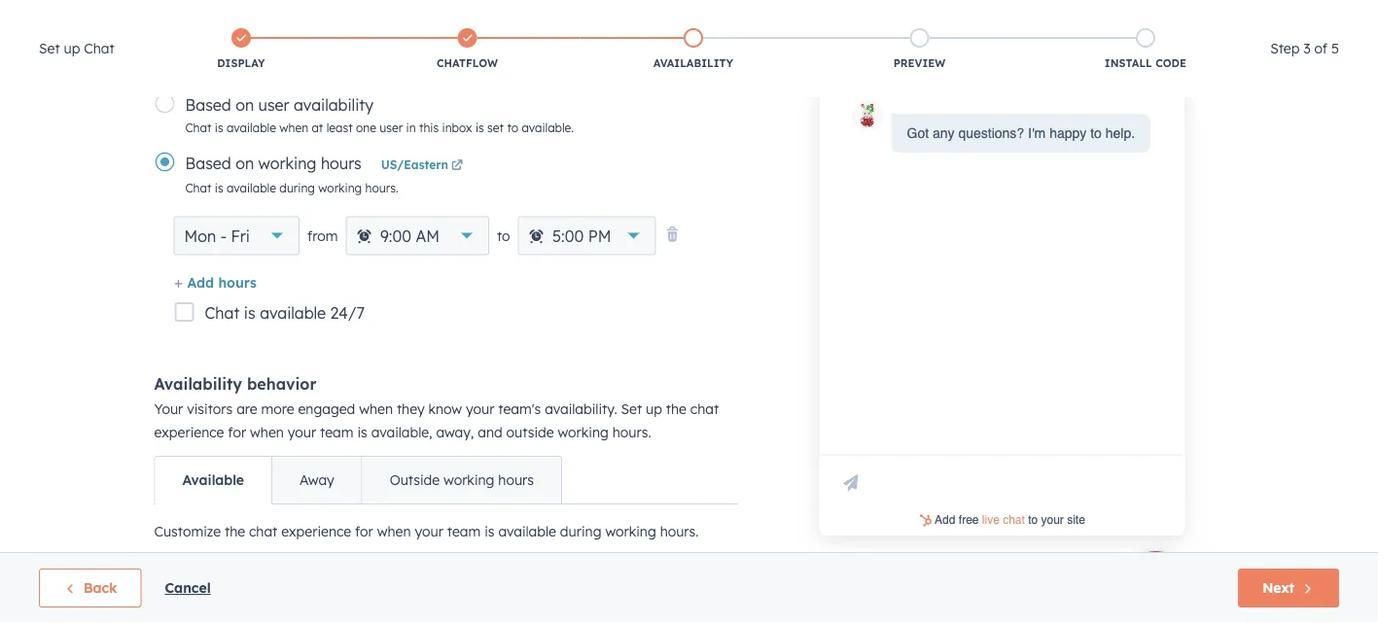 Task type: describe. For each thing, give the bounding box(es) containing it.
link opens in a new window image inside 'us/eastern' link
[[452, 160, 463, 172]]

happy
[[1050, 126, 1087, 141]]

back
[[84, 580, 117, 597]]

when down more on the left of the page
[[250, 424, 284, 441]]

2 vertical spatial your
[[415, 524, 444, 541]]

0 vertical spatial during
[[280, 181, 315, 195]]

when down the outside
[[377, 524, 411, 541]]

1 link opens in a new window image from the top
[[452, 157, 463, 175]]

hubspot-live-chat-viral-iframe element
[[824, 512, 1182, 531]]

mon
[[184, 226, 216, 246]]

3
[[1304, 40, 1311, 57]]

in
[[406, 120, 416, 135]]

team's
[[499, 401, 541, 418]]

chatflow
[[437, 56, 498, 70]]

and
[[478, 424, 503, 441]]

know
[[429, 401, 462, 418]]

chat is available 24/7
[[205, 304, 365, 323]]

available link
[[155, 457, 272, 504]]

help.
[[1106, 126, 1136, 141]]

from
[[308, 227, 338, 244]]

outside working hours
[[390, 472, 534, 489]]

on for working
[[236, 153, 254, 173]]

customize the chat experience for when your team is available during working hours.
[[154, 524, 699, 541]]

is left set
[[476, 120, 484, 135]]

back button
[[39, 569, 141, 608]]

outside
[[507, 424, 554, 441]]

availability.
[[545, 401, 618, 418]]

customize
[[154, 524, 221, 541]]

1 vertical spatial the
[[225, 524, 245, 541]]

available,
[[371, 424, 433, 441]]

availability
[[294, 95, 374, 114]]

display
[[217, 56, 265, 70]]

agent says: got any questions? i'm happy to help. element
[[907, 122, 1136, 145]]

chat for chat is available during working hours.
[[185, 181, 212, 195]]

install code
[[1105, 56, 1187, 70]]

inbox
[[442, 120, 472, 135]]

visitors
[[187, 401, 233, 418]]

0 vertical spatial hours
[[321, 153, 362, 173]]

install code list item
[[1033, 24, 1259, 75]]

set inside heading
[[39, 40, 60, 57]]

5:00 pm button
[[518, 217, 656, 255]]

availability behavior your visitors are more engaged when they know your team's availability. set up the chat experience for when your team is available, away, and outside working hours.
[[154, 375, 719, 441]]

add
[[187, 274, 214, 291]]

available down the outside working hours
[[499, 524, 556, 541]]

help button
[[1127, 0, 1160, 31]]

set
[[488, 120, 504, 135]]

is down 'based on user availability'
[[215, 120, 223, 135]]

outside
[[390, 472, 440, 489]]

preview
[[894, 56, 946, 70]]

-
[[221, 226, 227, 246]]

up inside availability behavior your visitors are more engaged when they know your team's availability. set up the chat experience for when your team is available, away, and outside working hours.
[[646, 401, 663, 418]]

your
[[154, 401, 183, 418]]

set up chat
[[39, 40, 115, 57]]

list containing display
[[128, 24, 1259, 75]]

any
[[933, 126, 955, 141]]

one
[[356, 120, 377, 135]]

reply
[[246, 552, 281, 569]]

0 horizontal spatial your
[[288, 424, 316, 441]]

next button
[[1239, 569, 1340, 608]]

questions?
[[959, 126, 1025, 141]]

on for user
[[236, 95, 254, 114]]

chat for chat is available 24/7
[[205, 304, 240, 323]]

9:00 am
[[380, 226, 440, 246]]

available.
[[522, 120, 574, 135]]

code
[[1156, 56, 1187, 70]]

mon - fri
[[184, 226, 250, 246]]

search button
[[1324, 41, 1361, 74]]

9:00 am button
[[346, 217, 489, 255]]

away link
[[272, 457, 362, 504]]

fri
[[231, 226, 250, 246]]

9:00
[[380, 226, 412, 246]]

show typical reply time
[[154, 552, 315, 569]]

at
[[312, 120, 323, 135]]

they
[[397, 401, 425, 418]]

help image
[[1134, 9, 1152, 26]]

based on user availability
[[185, 95, 374, 114]]

for inside availability behavior your visitors are more engaged when they know your team's availability. set up the chat experience for when your team is available, away, and outside working hours.
[[228, 424, 246, 441]]

add hours button
[[174, 271, 257, 297]]

is down the outside working hours
[[485, 524, 495, 541]]

preview list item
[[807, 24, 1033, 75]]



Task type: locate. For each thing, give the bounding box(es) containing it.
availability for availability
[[654, 56, 734, 70]]

0 horizontal spatial the
[[225, 524, 245, 541]]

working
[[258, 153, 317, 173], [318, 181, 362, 195], [558, 424, 609, 441], [444, 472, 495, 489], [606, 524, 657, 541]]

based up mon
[[185, 153, 231, 173]]

tab list
[[154, 456, 562, 505]]

1 vertical spatial experience
[[281, 524, 351, 541]]

available left the 24/7
[[260, 304, 326, 323]]

0 horizontal spatial experience
[[154, 424, 224, 441]]

the
[[666, 401, 687, 418], [225, 524, 245, 541]]

to left help.
[[1091, 126, 1102, 141]]

available down 'based on user availability'
[[227, 120, 276, 135]]

0 horizontal spatial for
[[228, 424, 246, 441]]

of
[[1315, 40, 1328, 57]]

team down engaged
[[320, 424, 354, 441]]

1 vertical spatial user
[[380, 120, 403, 135]]

more
[[261, 401, 294, 418]]

5:00
[[553, 226, 584, 246]]

when left at
[[280, 120, 309, 135]]

add hours
[[187, 274, 257, 291]]

user left in
[[380, 120, 403, 135]]

1 horizontal spatial set
[[621, 401, 642, 418]]

working inside tab list
[[444, 472, 495, 489]]

show
[[154, 552, 191, 569]]

24/7
[[330, 304, 365, 323]]

when
[[280, 120, 309, 135], [359, 401, 393, 418], [250, 424, 284, 441], [377, 524, 411, 541]]

on
[[236, 95, 254, 114], [236, 153, 254, 173]]

pm
[[589, 226, 612, 246]]

to left 5:00
[[497, 227, 510, 244]]

step
[[1271, 40, 1300, 57]]

1 vertical spatial your
[[288, 424, 316, 441]]

up
[[64, 40, 80, 57], [646, 401, 663, 418]]

is up "mon - fri"
[[215, 181, 223, 195]]

0 horizontal spatial chat
[[249, 524, 278, 541]]

1 horizontal spatial availability
[[654, 56, 734, 70]]

for down away link
[[355, 524, 374, 541]]

1 vertical spatial availability
[[154, 375, 242, 394]]

0 horizontal spatial team
[[320, 424, 354, 441]]

am
[[416, 226, 440, 246]]

set up chat heading
[[39, 37, 115, 60]]

chat for chat is available when at least one user in this inbox is set to available.
[[185, 120, 212, 135]]

availability inside list item
[[654, 56, 734, 70]]

link opens in a new window image
[[452, 157, 463, 175], [452, 160, 463, 172]]

chat inside heading
[[84, 40, 115, 57]]

0 horizontal spatial hours.
[[365, 181, 399, 195]]

away,
[[436, 424, 474, 441]]

1 horizontal spatial up
[[646, 401, 663, 418]]

2 horizontal spatial hours
[[499, 472, 534, 489]]

availability for availability behavior your visitors are more engaged when they know your team's availability. set up the chat experience for when your team is available, away, and outside working hours.
[[154, 375, 242, 394]]

is left the available,
[[358, 424, 368, 441]]

based for based on user availability
[[185, 95, 231, 114]]

are
[[237, 401, 258, 418]]

0 horizontal spatial user
[[258, 95, 290, 114]]

5:00 pm
[[553, 226, 612, 246]]

to right set
[[507, 120, 519, 135]]

your down more on the left of the page
[[288, 424, 316, 441]]

to
[[507, 120, 519, 135], [1091, 126, 1102, 141], [497, 227, 510, 244]]

5
[[1332, 40, 1340, 57]]

chat inside availability behavior your visitors are more engaged when they know your team's availability. set up the chat experience for when your team is available, away, and outside working hours.
[[691, 401, 719, 418]]

us/eastern
[[381, 157, 449, 172]]

is
[[215, 120, 223, 135], [476, 120, 484, 135], [215, 181, 223, 195], [244, 304, 256, 323], [358, 424, 368, 441], [485, 524, 495, 541]]

away
[[300, 472, 334, 489]]

team inside availability behavior your visitors are more engaged when they know your team's availability. set up the chat experience for when your team is available, away, and outside working hours.
[[320, 424, 354, 441]]

typical
[[195, 552, 242, 569]]

0 vertical spatial chat
[[691, 401, 719, 418]]

based for based on working hours
[[185, 153, 231, 173]]

for
[[228, 424, 246, 441], [355, 524, 374, 541]]

availability inside availability behavior your visitors are more engaged when they know your team's availability. set up the chat experience for when your team is available, away, and outside working hours.
[[154, 375, 242, 394]]

0 vertical spatial up
[[64, 40, 80, 57]]

hours inside the add hours button
[[218, 274, 257, 291]]

i'm
[[1029, 126, 1046, 141]]

working inside availability behavior your visitors are more engaged when they know your team's availability. set up the chat experience for when your team is available, away, and outside working hours.
[[558, 424, 609, 441]]

hours
[[321, 153, 362, 173], [218, 274, 257, 291], [499, 472, 534, 489]]

list
[[128, 24, 1259, 75]]

chatflow completed list item
[[354, 24, 581, 75]]

your down the outside
[[415, 524, 444, 541]]

2 horizontal spatial hours.
[[660, 524, 699, 541]]

1 horizontal spatial your
[[415, 524, 444, 541]]

0 vertical spatial your
[[466, 401, 495, 418]]

the inside availability behavior your visitors are more engaged when they know your team's availability. set up the chat experience for when your team is available, away, and outside working hours.
[[666, 401, 687, 418]]

hours. inside availability behavior your visitors are more engaged when they know your team's availability. set up the chat experience for when your team is available, away, and outside working hours.
[[613, 424, 652, 441]]

1 vertical spatial chat
[[249, 524, 278, 541]]

0 vertical spatial set
[[39, 40, 60, 57]]

chat
[[84, 40, 115, 57], [185, 120, 212, 135], [185, 181, 212, 195], [205, 304, 240, 323]]

1 horizontal spatial chat
[[691, 401, 719, 418]]

0 vertical spatial the
[[666, 401, 687, 418]]

hours down outside
[[499, 472, 534, 489]]

0 vertical spatial for
[[228, 424, 246, 441]]

is down add hours
[[244, 304, 256, 323]]

Search HubSpot search field
[[1105, 41, 1344, 74]]

user down the display
[[258, 95, 290, 114]]

the up "show typical reply time"
[[225, 524, 245, 541]]

available
[[182, 472, 244, 489]]

experience inside availability behavior your visitors are more engaged when they know your team's availability. set up the chat experience for when your team is available, away, and outside working hours.
[[154, 424, 224, 441]]

0 horizontal spatial hours
[[218, 274, 257, 291]]

cancel button
[[165, 577, 211, 600]]

1 based from the top
[[185, 95, 231, 114]]

2 link opens in a new window image from the top
[[452, 160, 463, 172]]

chat is available during working hours.
[[185, 181, 399, 195]]

1 vertical spatial on
[[236, 153, 254, 173]]

0 horizontal spatial availability
[[154, 375, 242, 394]]

experience up time
[[281, 524, 351, 541]]

0 horizontal spatial during
[[280, 181, 315, 195]]

up inside heading
[[64, 40, 80, 57]]

availability list item
[[581, 24, 807, 75]]

least
[[327, 120, 353, 135]]

team down outside working hours link
[[447, 524, 481, 541]]

1 horizontal spatial hours
[[321, 153, 362, 173]]

1 vertical spatial during
[[560, 524, 602, 541]]

based on working hours
[[185, 153, 362, 173]]

during
[[280, 181, 315, 195], [560, 524, 602, 541]]

0 vertical spatial on
[[236, 95, 254, 114]]

next
[[1263, 580, 1295, 597]]

this
[[419, 120, 439, 135]]

1 vertical spatial hours
[[218, 274, 257, 291]]

tab list containing available
[[154, 456, 562, 505]]

your up and
[[466, 401, 495, 418]]

1 vertical spatial team
[[447, 524, 481, 541]]

2 vertical spatial hours
[[499, 472, 534, 489]]

is inside availability behavior your visitors are more engaged when they know your team's availability. set up the chat experience for when your team is available, away, and outside working hours.
[[358, 424, 368, 441]]

0 horizontal spatial set
[[39, 40, 60, 57]]

0 vertical spatial user
[[258, 95, 290, 114]]

based
[[185, 95, 231, 114], [185, 153, 231, 173]]

experience down your
[[154, 424, 224, 441]]

on down the display
[[236, 95, 254, 114]]

us/eastern link
[[381, 157, 466, 175]]

hours inside outside working hours link
[[499, 472, 534, 489]]

search image
[[1334, 49, 1352, 66]]

hours down least
[[321, 153, 362, 173]]

1 vertical spatial up
[[646, 401, 663, 418]]

1 horizontal spatial the
[[666, 401, 687, 418]]

user
[[258, 95, 290, 114], [380, 120, 403, 135]]

1 horizontal spatial for
[[355, 524, 374, 541]]

1 horizontal spatial experience
[[281, 524, 351, 541]]

available for 24/7
[[260, 304, 326, 323]]

2 based from the top
[[185, 153, 231, 173]]

time
[[285, 552, 315, 569]]

1 vertical spatial for
[[355, 524, 374, 541]]

2 on from the top
[[236, 153, 254, 173]]

the right 'availability.'
[[666, 401, 687, 418]]

install
[[1105, 56, 1153, 70]]

availability
[[654, 56, 734, 70], [154, 375, 242, 394]]

available for when
[[227, 120, 276, 135]]

display completed list item
[[128, 24, 354, 75]]

2 horizontal spatial your
[[466, 401, 495, 418]]

1 horizontal spatial during
[[560, 524, 602, 541]]

0 horizontal spatial up
[[64, 40, 80, 57]]

0 vertical spatial based
[[185, 95, 231, 114]]

set inside availability behavior your visitors are more engaged when they know your team's availability. set up the chat experience for when your team is available, away, and outside working hours.
[[621, 401, 642, 418]]

based down the display
[[185, 95, 231, 114]]

on up 'chat is available during working hours.'
[[236, 153, 254, 173]]

1 on from the top
[[236, 95, 254, 114]]

chat is available when at least one user in this inbox is set to available.
[[185, 120, 574, 135]]

when left they
[[359, 401, 393, 418]]

0 vertical spatial availability
[[654, 56, 734, 70]]

for down "are"
[[228, 424, 246, 441]]

engaged
[[298, 401, 355, 418]]

outside working hours link
[[362, 457, 561, 504]]

1 vertical spatial set
[[621, 401, 642, 418]]

hours right add
[[218, 274, 257, 291]]

0 vertical spatial team
[[320, 424, 354, 441]]

behavior
[[247, 375, 317, 394]]

0 vertical spatial hours.
[[365, 181, 399, 195]]

1 horizontal spatial user
[[380, 120, 403, 135]]

set
[[39, 40, 60, 57], [621, 401, 642, 418]]

available for during
[[227, 181, 276, 195]]

1 vertical spatial based
[[185, 153, 231, 173]]

step 3 of 5
[[1271, 40, 1340, 57]]

2 vertical spatial hours.
[[660, 524, 699, 541]]

0 vertical spatial experience
[[154, 424, 224, 441]]

cancel
[[165, 580, 211, 597]]

team
[[320, 424, 354, 441], [447, 524, 481, 541]]

mon - fri button
[[174, 217, 300, 255]]

got any questions? i'm happy to help.
[[907, 126, 1136, 141]]

1 horizontal spatial hours.
[[613, 424, 652, 441]]

1 vertical spatial hours.
[[613, 424, 652, 441]]

your
[[466, 401, 495, 418], [288, 424, 316, 441], [415, 524, 444, 541]]

available down based on working hours
[[227, 181, 276, 195]]

got
[[907, 126, 929, 141]]

1 horizontal spatial team
[[447, 524, 481, 541]]



Task type: vqa. For each thing, say whether or not it's contained in the screenshot.
any
yes



